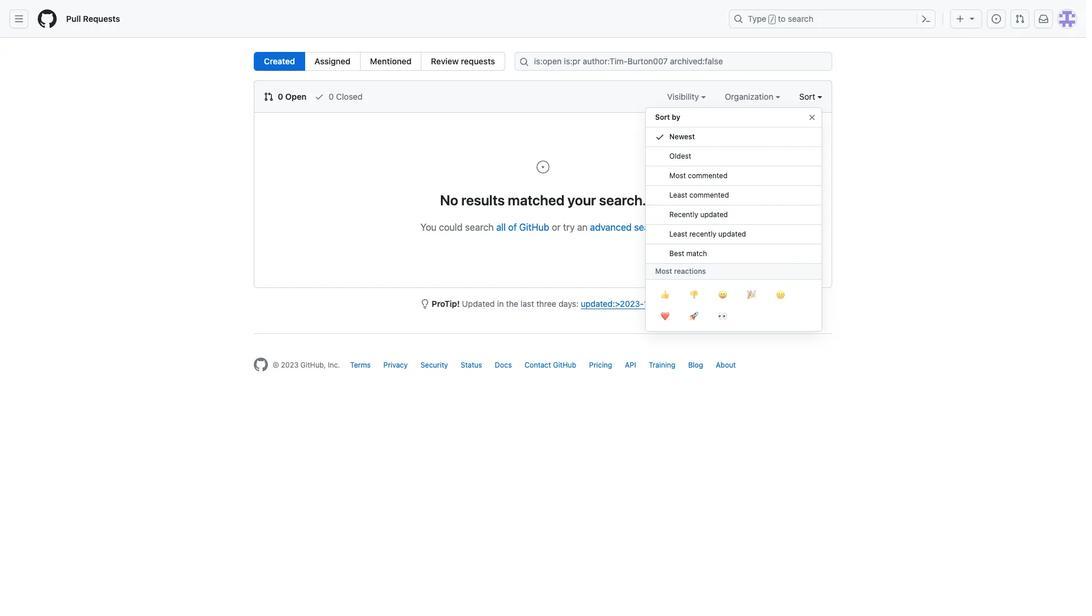 Task type: locate. For each thing, give the bounding box(es) containing it.
newest link
[[646, 128, 822, 147]]

docs link
[[495, 361, 512, 370]]

0 vertical spatial commented
[[689, 171, 728, 180]]

0 left closed
[[329, 92, 334, 102]]

2 0 from the left
[[329, 92, 334, 102]]

👀 link
[[709, 306, 738, 327]]

contact github link
[[525, 361, 577, 370]]

0 for open
[[278, 92, 283, 102]]

2 least from the top
[[670, 230, 688, 239]]

🎉
[[748, 289, 757, 301]]

0 closed link
[[315, 90, 363, 103]]

recently
[[690, 230, 717, 239]]

type / to search
[[748, 14, 814, 24]]

sort inside menu
[[656, 113, 671, 122]]

0 vertical spatial github
[[520, 222, 550, 233]]

recently updated
[[670, 210, 729, 219]]

about
[[716, 361, 736, 370]]

check image for newest link at the top right of page
[[656, 132, 665, 142]]

closed
[[336, 92, 363, 102]]

1 horizontal spatial 0
[[329, 92, 334, 102]]

organization
[[725, 92, 776, 102]]

most down best
[[656, 267, 673, 276]]

sort by menu
[[646, 103, 823, 341]]

0 vertical spatial least
[[670, 191, 688, 200]]

0 inside 0 open link
[[278, 92, 283, 102]]

0 vertical spatial sort
[[800, 92, 816, 102]]

commented for most commented
[[689, 171, 728, 180]]

privacy
[[384, 361, 408, 370]]

contact
[[525, 361, 551, 370]]

search right to
[[789, 14, 814, 24]]

most
[[670, 171, 687, 180], [656, 267, 673, 276]]

1 horizontal spatial sort
[[800, 92, 816, 102]]

advanced
[[591, 222, 632, 233]]

all
[[497, 222, 506, 233]]

least
[[670, 191, 688, 200], [670, 230, 688, 239]]

0 vertical spatial most
[[670, 171, 687, 180]]

least up recently
[[670, 191, 688, 200]]

training
[[649, 361, 676, 370]]

0 vertical spatial check image
[[315, 92, 324, 102]]

sort inside popup button
[[800, 92, 816, 102]]

try
[[564, 222, 575, 233]]

updated:>2023-
[[581, 299, 644, 309]]

1 horizontal spatial check image
[[656, 132, 665, 142]]

in
[[497, 299, 504, 309]]

blog link
[[689, 361, 704, 370]]

check image for 0 closed link
[[315, 92, 324, 102]]

0 vertical spatial .
[[663, 222, 666, 233]]

0 inside 0 closed link
[[329, 92, 334, 102]]

type
[[748, 14, 767, 24]]

pull
[[66, 14, 81, 24]]

by
[[672, 113, 681, 122]]

search
[[789, 14, 814, 24], [465, 222, 494, 233], [635, 222, 663, 233]]

1 vertical spatial sort
[[656, 113, 671, 122]]

sort
[[800, 92, 816, 102], [656, 113, 671, 122]]

about link
[[716, 361, 736, 370]]

0 horizontal spatial 0
[[278, 92, 283, 102]]

least up best
[[670, 230, 688, 239]]

most down the oldest
[[670, 171, 687, 180]]

of
[[509, 222, 517, 233]]

commented up recently updated
[[690, 191, 730, 200]]

0 horizontal spatial sort
[[656, 113, 671, 122]]

sort for sort
[[800, 92, 816, 102]]

recently updated link
[[646, 206, 822, 225]]

© 2023 github, inc.
[[273, 361, 340, 370]]

github right of
[[520, 222, 550, 233]]

updated up least recently updated
[[701, 210, 729, 219]]

updated:>2023-11-13 link
[[581, 299, 664, 309]]

homepage image
[[254, 358, 268, 372]]

git pull request image
[[1016, 14, 1026, 24]]

no
[[440, 192, 459, 209]]

github right contact
[[553, 361, 577, 370]]

.
[[663, 222, 666, 233], [664, 299, 667, 309]]

commented up least commented
[[689, 171, 728, 180]]

1 0 from the left
[[278, 92, 283, 102]]

updated
[[701, 210, 729, 219], [719, 230, 747, 239]]

most reactions
[[656, 267, 707, 276]]

sort for sort by
[[656, 113, 671, 122]]

❤️ link
[[651, 306, 680, 327]]

mentioned
[[370, 56, 412, 66]]

light bulb image
[[420, 300, 430, 309]]

check image inside newest link
[[656, 132, 665, 142]]

1 least from the top
[[670, 191, 688, 200]]

pricing
[[590, 361, 613, 370]]

commented
[[689, 171, 728, 180], [690, 191, 730, 200]]

1 vertical spatial least
[[670, 230, 688, 239]]

open
[[286, 92, 307, 102]]

0 horizontal spatial search
[[465, 222, 494, 233]]

check image right open
[[315, 92, 324, 102]]

search down "search."
[[635, 222, 663, 233]]

an
[[578, 222, 588, 233]]

updated down recently updated link
[[719, 230, 747, 239]]

github
[[520, 222, 550, 233], [553, 361, 577, 370]]

1 vertical spatial commented
[[690, 191, 730, 200]]

contact github
[[525, 361, 577, 370]]

check image down sort by
[[656, 132, 665, 142]]

commented for least commented
[[690, 191, 730, 200]]

1 vertical spatial check image
[[656, 132, 665, 142]]

protip! updated in the last three days: updated:>2023-11-13 .
[[432, 299, 667, 309]]

0 for closed
[[329, 92, 334, 102]]

organization button
[[725, 90, 781, 103]]

notifications image
[[1040, 14, 1049, 24]]

0 vertical spatial updated
[[701, 210, 729, 219]]

0 right git pull request icon on the top
[[278, 92, 283, 102]]

training link
[[649, 361, 676, 370]]

status
[[461, 361, 483, 370]]

0 open link
[[264, 90, 307, 103]]

requests
[[83, 14, 120, 24]]

review
[[431, 56, 459, 66]]

least recently updated link
[[646, 225, 822, 245]]

1 vertical spatial github
[[553, 361, 577, 370]]

0 horizontal spatial check image
[[315, 92, 324, 102]]

api
[[625, 361, 637, 370]]

least for least commented
[[670, 191, 688, 200]]

git pull request image
[[264, 92, 274, 102]]

search left all on the top of the page
[[465, 222, 494, 233]]

check image inside 0 closed link
[[315, 92, 324, 102]]

1 vertical spatial most
[[656, 267, 673, 276]]

assigned
[[315, 56, 351, 66]]

sort button
[[800, 90, 823, 103]]

check image
[[315, 92, 324, 102], [656, 132, 665, 142]]

terms
[[351, 361, 371, 370]]

mentioned link
[[360, 52, 422, 71]]

privacy link
[[384, 361, 408, 370]]

1 horizontal spatial search
[[635, 222, 663, 233]]

least commented link
[[646, 186, 822, 206]]

0
[[278, 92, 283, 102], [329, 92, 334, 102]]

match
[[687, 249, 708, 258]]

sort left by
[[656, 113, 671, 122]]

visibility button
[[668, 90, 707, 103]]

sort up close menu icon
[[800, 92, 816, 102]]

plus image
[[956, 14, 966, 24]]

review requests link
[[421, 52, 506, 71]]

👀
[[719, 310, 728, 322]]

least commented
[[670, 191, 730, 200]]



Task type: describe. For each thing, give the bounding box(es) containing it.
11-
[[644, 299, 656, 309]]

❤️
[[661, 310, 670, 322]]

no results matched your search.
[[440, 192, 647, 209]]

could
[[439, 222, 463, 233]]

github,
[[301, 361, 326, 370]]

terms link
[[351, 361, 371, 370]]

0 open
[[276, 92, 307, 102]]

or
[[552, 222, 561, 233]]

security link
[[421, 361, 448, 370]]

to
[[779, 14, 786, 24]]

most for most reactions
[[656, 267, 673, 276]]

security
[[421, 361, 448, 370]]

oldest link
[[646, 147, 822, 167]]

status link
[[461, 361, 483, 370]]

13
[[656, 299, 664, 309]]

©
[[273, 361, 279, 370]]

advanced search link
[[591, 222, 663, 233]]

homepage image
[[38, 9, 57, 28]]

close menu image
[[808, 113, 818, 122]]

your
[[568, 192, 597, 209]]

least for least recently updated
[[670, 230, 688, 239]]

you
[[421, 222, 437, 233]]

👎
[[690, 289, 699, 301]]

issue opened image
[[536, 160, 551, 174]]

newest
[[670, 132, 695, 141]]

requests
[[461, 56, 495, 66]]

😕
[[777, 289, 786, 301]]

triangle down image
[[968, 14, 978, 23]]

visibility
[[668, 92, 702, 102]]

Issues search field
[[515, 52, 833, 71]]

🚀
[[690, 310, 699, 322]]

best match link
[[646, 245, 822, 264]]

the
[[506, 299, 519, 309]]

0 closed
[[327, 92, 363, 102]]

results
[[462, 192, 505, 209]]

😄 link
[[709, 285, 738, 306]]

😄
[[719, 289, 728, 301]]

search.
[[600, 192, 647, 209]]

pricing link
[[590, 361, 613, 370]]

pull requests element
[[254, 52, 506, 71]]

updated
[[462, 299, 495, 309]]

api link
[[625, 361, 637, 370]]

most commented
[[670, 171, 728, 180]]

best
[[670, 249, 685, 258]]

1 horizontal spatial github
[[553, 361, 577, 370]]

inc.
[[328, 361, 340, 370]]

most for most commented
[[670, 171, 687, 180]]

sort by
[[656, 113, 681, 122]]

protip!
[[432, 299, 460, 309]]

docs
[[495, 361, 512, 370]]

😕 link
[[767, 285, 796, 306]]

all of github link
[[497, 222, 550, 233]]

issue opened image
[[992, 14, 1002, 24]]

command palette image
[[922, 14, 932, 24]]

last
[[521, 299, 535, 309]]

three
[[537, 299, 557, 309]]

1 vertical spatial .
[[664, 299, 667, 309]]

assigned link
[[305, 52, 361, 71]]

search image
[[520, 57, 529, 67]]

2 horizontal spatial search
[[789, 14, 814, 24]]

best match
[[670, 249, 708, 258]]

pull requests
[[66, 14, 120, 24]]

🎉 link
[[738, 285, 767, 306]]

you could search all of github or try an advanced search .
[[421, 222, 666, 233]]

review requests
[[431, 56, 495, 66]]

👍 link
[[651, 285, 680, 306]]

👎 link
[[680, 285, 709, 306]]

least recently updated
[[670, 230, 747, 239]]

days:
[[559, 299, 579, 309]]

blog
[[689, 361, 704, 370]]

🚀 link
[[680, 306, 709, 327]]

👍
[[661, 289, 670, 301]]

Search all issues text field
[[515, 52, 833, 71]]

reactions
[[675, 267, 707, 276]]

0 horizontal spatial github
[[520, 222, 550, 233]]

most commented link
[[646, 167, 822, 186]]

1 vertical spatial updated
[[719, 230, 747, 239]]

oldest
[[670, 152, 692, 161]]



Task type: vqa. For each thing, say whether or not it's contained in the screenshot.
No
yes



